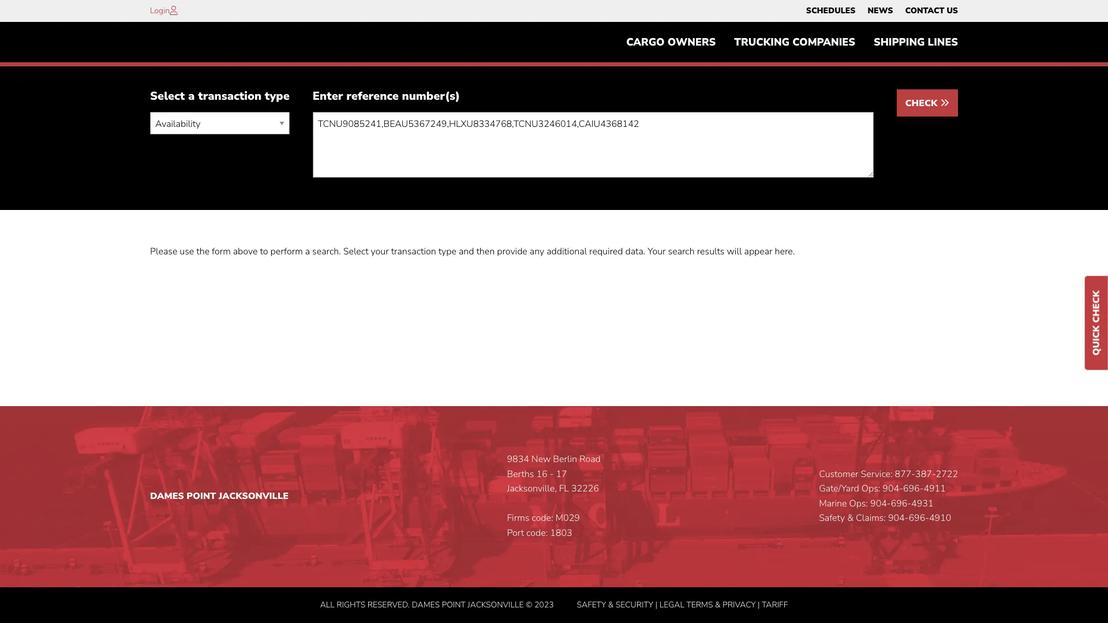 Task type: describe. For each thing, give the bounding box(es) containing it.
tariff
[[762, 600, 788, 611]]

user image
[[170, 6, 178, 15]]

news
[[868, 5, 894, 16]]

cargo owners link
[[617, 31, 726, 54]]

data.
[[626, 246, 646, 258]]

877-
[[895, 468, 916, 481]]

angle double right image
[[941, 98, 950, 108]]

footer containing 9834 new berlin road
[[0, 407, 1109, 624]]

safety & security | legal terms & privacy | tariff
[[577, 600, 788, 611]]

0 vertical spatial type
[[265, 89, 290, 104]]

1 | from the left
[[656, 600, 658, 611]]

2 vertical spatial 696-
[[909, 513, 930, 525]]

customer service: 877-387-2722 gate/yard ops: 904-696-4911 marine ops: 904-696-4931 safety & claims: 904-696-4910
[[820, 468, 959, 525]]

4931
[[912, 498, 934, 510]]

& inside customer service: 877-387-2722 gate/yard ops: 904-696-4911 marine ops: 904-696-4931 safety & claims: 904-696-4910
[[848, 513, 854, 525]]

your
[[371, 246, 389, 258]]

menu bar containing schedules
[[801, 3, 965, 19]]

1 horizontal spatial point
[[442, 600, 466, 611]]

marine
[[820, 498, 848, 510]]

security
[[616, 600, 654, 611]]

then
[[477, 246, 495, 258]]

0 vertical spatial ops:
[[862, 483, 881, 496]]

new
[[532, 453, 551, 466]]

form
[[212, 246, 231, 258]]

all
[[320, 600, 335, 611]]

-
[[550, 468, 554, 481]]

shipping lines link
[[865, 31, 968, 54]]

port
[[507, 527, 524, 540]]

jacksonville,
[[507, 483, 557, 496]]

1 vertical spatial dames
[[412, 600, 440, 611]]

0 vertical spatial dames
[[150, 490, 184, 503]]

firms
[[507, 513, 530, 525]]

search.
[[312, 246, 341, 258]]

Enter reference number(s) text field
[[313, 112, 874, 178]]

quick check link
[[1086, 276, 1109, 370]]

use
[[180, 246, 194, 258]]

schedules link
[[807, 3, 856, 19]]

1 horizontal spatial &
[[716, 600, 721, 611]]

reserved.
[[368, 600, 410, 611]]

reference
[[347, 89, 399, 104]]

quick check
[[1091, 291, 1104, 356]]

any
[[530, 246, 545, 258]]

above
[[233, 246, 258, 258]]

2 | from the left
[[758, 600, 760, 611]]

provide
[[497, 246, 528, 258]]

cargo owners
[[627, 35, 716, 49]]

all rights reserved. dames point jacksonville © 2023
[[320, 600, 554, 611]]

1 vertical spatial jacksonville
[[468, 600, 524, 611]]

service:
[[861, 468, 893, 481]]

trucking companies link
[[726, 31, 865, 54]]

berths
[[507, 468, 534, 481]]

17
[[556, 468, 568, 481]]

here.
[[775, 246, 795, 258]]

news link
[[868, 3, 894, 19]]

shipping lines
[[874, 35, 959, 49]]

contact us
[[906, 5, 959, 16]]

rights
[[337, 600, 366, 611]]

owners
[[668, 35, 716, 49]]

quick
[[1091, 326, 1104, 356]]

claims:
[[856, 513, 886, 525]]

firms code:  m029 port code:  1803
[[507, 513, 580, 540]]

terms
[[687, 600, 714, 611]]

please use the form above to perform a search. select your transaction type and then provide any additional required data. your search results will appear here.
[[150, 246, 795, 258]]

0 vertical spatial a
[[188, 89, 195, 104]]

387-
[[916, 468, 937, 481]]

safety & security link
[[577, 600, 654, 611]]

required
[[590, 246, 623, 258]]

1 vertical spatial ops:
[[850, 498, 869, 510]]

and
[[459, 246, 474, 258]]

enter
[[313, 89, 343, 104]]

legal terms & privacy link
[[660, 600, 756, 611]]

0 vertical spatial 696-
[[904, 483, 924, 496]]

1 vertical spatial 696-
[[891, 498, 912, 510]]

1803
[[550, 527, 573, 540]]



Task type: locate. For each thing, give the bounding box(es) containing it.
1 horizontal spatial transaction
[[391, 246, 436, 258]]

904- up "claims:"
[[871, 498, 891, 510]]

the
[[197, 246, 210, 258]]

0 horizontal spatial check
[[906, 97, 941, 110]]

& left security
[[609, 600, 614, 611]]

1 vertical spatial select
[[343, 246, 369, 258]]

menu bar up shipping
[[801, 3, 965, 19]]

9834 new berlin road berths 16 - 17 jacksonville, fl 32226
[[507, 453, 601, 496]]

search
[[668, 246, 695, 258]]

appear
[[745, 246, 773, 258]]

code: up 1803
[[532, 513, 554, 525]]

1 vertical spatial point
[[442, 600, 466, 611]]

legal
[[660, 600, 685, 611]]

check inside quick check link
[[1091, 291, 1104, 323]]

ops: up "claims:"
[[850, 498, 869, 510]]

jacksonville
[[219, 490, 289, 503], [468, 600, 524, 611]]

2023
[[535, 600, 554, 611]]

9834
[[507, 453, 529, 466]]

ops:
[[862, 483, 881, 496], [850, 498, 869, 510]]

0 horizontal spatial dames
[[150, 490, 184, 503]]

& left "claims:"
[[848, 513, 854, 525]]

m029
[[556, 513, 580, 525]]

1 vertical spatial safety
[[577, 600, 607, 611]]

0 vertical spatial safety
[[820, 513, 846, 525]]

32226
[[572, 483, 599, 496]]

1 horizontal spatial |
[[758, 600, 760, 611]]

0 vertical spatial select
[[150, 89, 185, 104]]

point
[[187, 490, 216, 503], [442, 600, 466, 611]]

1 vertical spatial menu bar
[[617, 31, 968, 54]]

16
[[537, 468, 548, 481]]

login
[[150, 5, 170, 16]]

additional
[[547, 246, 587, 258]]

0 horizontal spatial transaction
[[198, 89, 262, 104]]

| left tariff link
[[758, 600, 760, 611]]

0 vertical spatial point
[[187, 490, 216, 503]]

type left and
[[439, 246, 457, 258]]

1 horizontal spatial dames
[[412, 600, 440, 611]]

safety left security
[[577, 600, 607, 611]]

trucking companies
[[735, 35, 856, 49]]

companies
[[793, 35, 856, 49]]

©
[[526, 600, 533, 611]]

to
[[260, 246, 268, 258]]

privacy
[[723, 600, 756, 611]]

1 vertical spatial check
[[1091, 291, 1104, 323]]

footer
[[0, 407, 1109, 624]]

904-
[[883, 483, 904, 496], [871, 498, 891, 510], [889, 513, 909, 525]]

|
[[656, 600, 658, 611], [758, 600, 760, 611]]

4911
[[924, 483, 946, 496]]

1 horizontal spatial jacksonville
[[468, 600, 524, 611]]

1 vertical spatial a
[[305, 246, 310, 258]]

trucking
[[735, 35, 790, 49]]

berlin
[[553, 453, 578, 466]]

code: right "port"
[[527, 527, 548, 540]]

a
[[188, 89, 195, 104], [305, 246, 310, 258]]

0 vertical spatial jacksonville
[[219, 490, 289, 503]]

904- right "claims:"
[[889, 513, 909, 525]]

number(s)
[[402, 89, 460, 104]]

0 horizontal spatial |
[[656, 600, 658, 611]]

1 vertical spatial code:
[[527, 527, 548, 540]]

0 horizontal spatial point
[[187, 490, 216, 503]]

& right terms at right
[[716, 600, 721, 611]]

0 horizontal spatial safety
[[577, 600, 607, 611]]

transaction
[[198, 89, 262, 104], [391, 246, 436, 258]]

0 vertical spatial 904-
[[883, 483, 904, 496]]

safety down marine
[[820, 513, 846, 525]]

1 horizontal spatial type
[[439, 246, 457, 258]]

1 horizontal spatial check
[[1091, 291, 1104, 323]]

fl
[[559, 483, 569, 496]]

will
[[727, 246, 742, 258]]

your
[[648, 246, 666, 258]]

1 horizontal spatial a
[[305, 246, 310, 258]]

contact us link
[[906, 3, 959, 19]]

4910
[[930, 513, 952, 525]]

us
[[947, 5, 959, 16]]

904- down 877-
[[883, 483, 904, 496]]

check
[[906, 97, 941, 110], [1091, 291, 1104, 323]]

0 vertical spatial code:
[[532, 513, 554, 525]]

menu bar down schedules link
[[617, 31, 968, 54]]

1 vertical spatial 904-
[[871, 498, 891, 510]]

type
[[265, 89, 290, 104], [439, 246, 457, 258]]

| left legal
[[656, 600, 658, 611]]

safety inside customer service: 877-387-2722 gate/yard ops: 904-696-4911 marine ops: 904-696-4931 safety & claims: 904-696-4910
[[820, 513, 846, 525]]

type left enter
[[265, 89, 290, 104]]

road
[[580, 453, 601, 466]]

dames point jacksonville
[[150, 490, 289, 503]]

login link
[[150, 5, 170, 16]]

select
[[150, 89, 185, 104], [343, 246, 369, 258]]

1 vertical spatial transaction
[[391, 246, 436, 258]]

1 vertical spatial type
[[439, 246, 457, 258]]

0 vertical spatial transaction
[[198, 89, 262, 104]]

menu bar containing cargo owners
[[617, 31, 968, 54]]

code:
[[532, 513, 554, 525], [527, 527, 548, 540]]

&
[[848, 513, 854, 525], [609, 600, 614, 611], [716, 600, 721, 611]]

results
[[697, 246, 725, 258]]

0 horizontal spatial jacksonville
[[219, 490, 289, 503]]

0 vertical spatial menu bar
[[801, 3, 965, 19]]

2 vertical spatial 904-
[[889, 513, 909, 525]]

696-
[[904, 483, 924, 496], [891, 498, 912, 510], [909, 513, 930, 525]]

0 horizontal spatial a
[[188, 89, 195, 104]]

0 horizontal spatial select
[[150, 89, 185, 104]]

shipping
[[874, 35, 925, 49]]

menu bar
[[801, 3, 965, 19], [617, 31, 968, 54]]

2722
[[937, 468, 959, 481]]

tariff link
[[762, 600, 788, 611]]

1 horizontal spatial safety
[[820, 513, 846, 525]]

safety
[[820, 513, 846, 525], [577, 600, 607, 611]]

contact
[[906, 5, 945, 16]]

cargo
[[627, 35, 665, 49]]

please
[[150, 246, 177, 258]]

select a transaction type
[[150, 89, 290, 104]]

1 horizontal spatial select
[[343, 246, 369, 258]]

0 vertical spatial check
[[906, 97, 941, 110]]

ops: down 'service:'
[[862, 483, 881, 496]]

0 horizontal spatial &
[[609, 600, 614, 611]]

schedules
[[807, 5, 856, 16]]

check button
[[897, 90, 959, 117]]

check inside check button
[[906, 97, 941, 110]]

enter reference number(s)
[[313, 89, 460, 104]]

lines
[[928, 35, 959, 49]]

2 horizontal spatial &
[[848, 513, 854, 525]]

customer
[[820, 468, 859, 481]]

perform
[[271, 246, 303, 258]]

0 horizontal spatial type
[[265, 89, 290, 104]]

gate/yard
[[820, 483, 860, 496]]



